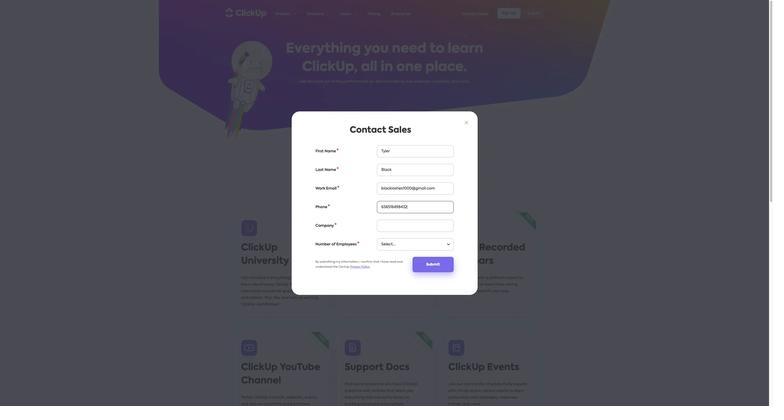 Task type: locate. For each thing, give the bounding box(es) containing it.
you up guests,
[[291, 276, 298, 280]]

with right level
[[402, 283, 410, 286]]

to up members,
[[309, 276, 313, 280]]

with up from at the bottom left of the page
[[364, 389, 371, 393]]

clickup down my at the bottom of the page
[[339, 266, 350, 268]]

and down watch
[[241, 402, 249, 406]]

all up on-
[[361, 61, 378, 74]]

and up work
[[470, 389, 477, 393]]

1 vertical spatial you
[[291, 276, 298, 280]]

understood
[[316, 266, 332, 268]]

on left top
[[258, 402, 263, 406]]

community
[[464, 382, 485, 386]]

your down guests,
[[281, 296, 289, 300]]

university
[[241, 257, 289, 266]]

of up person
[[486, 382, 490, 386]]

1 vertical spatial through
[[290, 283, 304, 286]]

of inside master clickup with a platform expert to get the most out of every               time-saving feature for your specific use case.
[[480, 283, 484, 286]]

learning
[[355, 276, 370, 280]]

schooled
[[249, 276, 266, 280]]

1 for from the left
[[277, 289, 282, 293]]

platform
[[343, 80, 360, 84], [490, 276, 506, 280]]

i up privacy policy . at left
[[360, 261, 361, 263]]

2 vertical spatial you
[[407, 389, 414, 393]]

everything down questions
[[345, 396, 365, 399]]

to right expert in the bottom of the page
[[520, 276, 524, 280]]

0 vertical spatial in
[[381, 61, 393, 74]]

live
[[449, 243, 468, 253]]

0 horizontal spatial on
[[258, 402, 263, 406]]

1 horizontal spatial everything
[[345, 396, 365, 399]]

through inside the get schooled in everything you need to know about using clickup through interactive courses for guests, members, and admins. plus, flex your skills by earning clickup certificates!
[[290, 283, 304, 286]]

0 horizontal spatial through
[[290, 283, 304, 286]]

all up "articles"
[[385, 382, 389, 386]]

earning
[[304, 296, 319, 300]]

platform left on-
[[343, 80, 360, 84]]

clickup inside clickup youtube channel
[[241, 363, 278, 372]]

and right read
[[397, 261, 403, 263]]

0 horizontal spatial get
[[241, 276, 248, 280]]

need up one
[[392, 42, 427, 56]]

1 vertical spatial platform
[[490, 276, 506, 280]]

and down work
[[463, 402, 470, 406]]

0 vertical spatial everything
[[271, 276, 291, 280]]

feature
[[449, 289, 462, 293]]

of up basics on the bottom of the page
[[390, 382, 394, 386]]

that inside find quick answers to all of your clickup questions with articles that               teach you everything from hierarchy basics to building advanced automations.
[[387, 389, 395, 393]]

your down learning
[[363, 283, 371, 286]]

of right top
[[271, 402, 275, 406]]

most right get
[[463, 283, 472, 286]]

on
[[357, 283, 362, 286], [258, 402, 263, 406]]

webinars, right live
[[414, 80, 432, 84]]

clickup up channel
[[241, 363, 278, 372]]

0 horizontal spatial need
[[299, 276, 308, 280]]

1 vertical spatial on
[[258, 402, 263, 406]]

experts
[[514, 382, 528, 386]]

1 horizontal spatial quick
[[402, 276, 412, 280]]

clickup up our
[[449, 363, 485, 372]]

friends,
[[449, 402, 462, 406]]

0 horizontal spatial in
[[267, 276, 270, 280]]

need up members,
[[299, 276, 308, 280]]

1 vertical spatial more.
[[471, 402, 482, 406]]

webinars
[[449, 257, 494, 266]]

get
[[449, 283, 455, 286]]

project
[[411, 283, 425, 286]]

that left the have at bottom
[[374, 261, 380, 263]]

based
[[345, 283, 356, 286]]

and inside by submitting my information, i confirm that i have read and understood the clickup
[[397, 261, 403, 263]]

0 vertical spatial through
[[386, 276, 401, 280]]

to right basics on the bottom of the page
[[406, 396, 410, 399]]

main navigation element
[[276, 0, 545, 26]]

1 vertical spatial learn
[[515, 389, 524, 393]]

name for last name
[[325, 168, 336, 172]]

1 vertical spatial everything
[[345, 396, 365, 399]]

with left a
[[477, 276, 485, 280]]

0 horizontal spatial quick
[[354, 382, 364, 386]]

0 vertical spatial on
[[357, 283, 362, 286]]

name right last
[[325, 168, 336, 172]]

and inside watch clickup tutorials, webinars, events, and stay on top of the latest               platfor
[[241, 402, 249, 406]]

1 name from the top
[[325, 149, 336, 153]]

read
[[390, 261, 397, 263]]

and
[[452, 80, 459, 84], [397, 261, 403, 263], [241, 296, 249, 300], [470, 389, 477, 393], [241, 402, 249, 406], [463, 402, 470, 406]]

* right email
[[338, 186, 340, 190]]

by submitting my information, i confirm that i have read and understood the clickup
[[316, 261, 403, 268]]

0 vertical spatial name
[[325, 149, 336, 153]]

of up specific
[[480, 283, 484, 286]]

0 horizontal spatial that
[[374, 261, 380, 263]]

* right first name
[[337, 148, 339, 153]]

live & recorded webinars
[[449, 243, 526, 266]]

the inside master clickup with a platform expert to get the most out of every               time-saving feature for your specific use case.
[[456, 283, 462, 286]]

more. down place.
[[460, 80, 470, 84]]

using
[[264, 283, 274, 286]]

place.
[[426, 61, 467, 74]]

in inside the get schooled in everything you need to know about using clickup through interactive courses for guests, members, and admins. plus, flex your skills by earning clickup certificates!
[[267, 276, 270, 280]]

0 horizontal spatial learn
[[448, 42, 484, 56]]

1 horizontal spatial platform
[[490, 276, 506, 280]]

find
[[345, 382, 353, 386]]

the
[[307, 80, 313, 84], [336, 80, 342, 84], [333, 266, 338, 268], [456, 283, 462, 286], [276, 402, 282, 406]]

0 horizontal spatial for
[[277, 289, 282, 293]]

0 horizontal spatial i
[[360, 261, 361, 263]]

your up teach
[[395, 382, 403, 386]]

1 horizontal spatial webinars,
[[414, 80, 432, 84]]

last name
[[316, 168, 336, 172]]

0 horizontal spatial everything
[[271, 276, 291, 280]]

of right number
[[332, 242, 336, 246]]

name right first
[[325, 149, 336, 153]]

basics
[[394, 396, 405, 399]]

on inside watch clickup tutorials, webinars, events, and stay on top of the latest               platfor
[[258, 402, 263, 406]]

1 horizontal spatial need
[[392, 42, 427, 56]]

through inside start learning clickup through quick videos based on your experience level               with project management tools.
[[386, 276, 401, 280]]

to inside the get schooled in everything you need to know about using clickup through interactive courses for guests, members, and admins. plus, flex your skills by earning clickup certificates!
[[309, 276, 313, 280]]

1 horizontal spatial i
[[381, 261, 381, 263]]

events
[[488, 363, 520, 372]]

through up guests,
[[290, 283, 304, 286]]

0 horizontal spatial webinars,
[[286, 396, 304, 399]]

0 vertical spatial get
[[300, 80, 306, 84]]

1 horizontal spatial in
[[381, 61, 393, 74]]

1 vertical spatial all
[[385, 382, 389, 386]]

on-
[[345, 243, 364, 253]]

demand
[[364, 243, 405, 253]]

join
[[449, 382, 456, 386]]

most down clickup,
[[314, 80, 324, 84]]

teach
[[396, 389, 406, 393]]

and down interactive
[[241, 296, 249, 300]]

0 vertical spatial out
[[325, 80, 331, 84]]

about
[[252, 283, 263, 286]]

you up clickup, all in one place.
[[364, 42, 389, 56]]

platform inside master clickup with a platform expert to get the most out of every               time-saving feature for your specific use case.
[[490, 276, 506, 280]]

your inside find quick answers to all of your clickup questions with articles that               teach you everything from hierarchy basics to building advanced automations.
[[395, 382, 403, 386]]

* for phone
[[328, 204, 330, 209]]

management
[[345, 289, 370, 293]]

videos
[[412, 276, 424, 280]]

in for schooled
[[267, 276, 270, 280]]

quick left videos
[[402, 276, 412, 280]]

get inside the get schooled in everything you need to know about using clickup through interactive courses for guests, members, and admins. plus, flex your skills by earning clickup certificates!
[[241, 276, 248, 280]]

clickup right master
[[462, 276, 477, 280]]

1 horizontal spatial on
[[357, 283, 362, 286]]

support docs
[[345, 363, 410, 372]]

1 horizontal spatial that
[[387, 389, 395, 393]]

through up level
[[386, 276, 401, 280]]

clickup inside start learning clickup through quick videos based on your experience level               with project management tools.
[[371, 276, 385, 280]]

automations.
[[380, 402, 405, 406]]

* right last name
[[337, 167, 339, 172]]

1 horizontal spatial through
[[386, 276, 401, 280]]

quick inside find quick answers to all of your clickup questions with articles that               teach you everything from hierarchy basics to building advanced automations.
[[354, 382, 364, 386]]

* for first name
[[337, 148, 339, 153]]

that up hierarchy
[[387, 389, 395, 393]]

all
[[361, 61, 378, 74], [385, 382, 389, 386]]

your left specific
[[469, 289, 477, 293]]

answers
[[365, 382, 379, 386]]

the inside by submitting my information, i confirm that i have read and understood the clickup
[[333, 266, 338, 268]]

0 vertical spatial more.
[[460, 80, 470, 84]]

and inside the get schooled in everything you need to know about using clickup through interactive courses for guests, members, and admins. plus, flex your skills by earning clickup certificates!
[[241, 296, 249, 300]]

list
[[276, 0, 463, 26]]

by
[[316, 261, 319, 263]]

1 vertical spatial name
[[325, 168, 336, 172]]

0 vertical spatial quick
[[402, 276, 412, 280]]

platform up time-
[[490, 276, 506, 280]]

1 vertical spatial get
[[241, 276, 248, 280]]

get
[[300, 80, 306, 84], [241, 276, 248, 280]]

&
[[471, 243, 477, 253]]

1 horizontal spatial all
[[385, 382, 389, 386]]

everything
[[271, 276, 291, 280], [345, 396, 365, 399]]

None telephone field
[[377, 201, 454, 213]]

get the most out of the platform with on-demand demos, live webinars, coaching,         and more.
[[300, 80, 470, 84]]

1 vertical spatial that
[[387, 389, 395, 393]]

* right 'phone'
[[328, 204, 330, 209]]

everything up using
[[271, 276, 291, 280]]

to up place.
[[430, 42, 445, 56]]

1 vertical spatial quick
[[354, 382, 364, 386]]

your
[[363, 283, 371, 286], [469, 289, 477, 293], [281, 296, 289, 300], [395, 382, 403, 386]]

of inside watch clickup tutorials, webinars, events, and stay on top of the latest               platfor
[[271, 402, 275, 406]]

out
[[325, 80, 331, 84], [473, 283, 479, 286]]

1 horizontal spatial get
[[300, 80, 306, 84]]

webinars, up latest
[[286, 396, 304, 399]]

saving
[[506, 283, 518, 286]]

1 vertical spatial in
[[267, 276, 270, 280]]

clickup up top
[[254, 396, 269, 399]]

0 horizontal spatial you
[[291, 276, 298, 280]]

all inside find quick answers to all of your clickup questions with articles that               teach you everything from hierarchy basics to building advanced automations.
[[385, 382, 389, 386]]

1 horizontal spatial for
[[463, 289, 468, 293]]

most inside master clickup with a platform expert to get the most out of every               time-saving feature for your specific use case.
[[463, 283, 472, 286]]

webinars, inside watch clickup tutorials, webinars, events, and stay on top of the latest               platfor
[[286, 396, 304, 399]]

*
[[337, 148, 339, 153], [337, 167, 339, 172], [338, 186, 340, 190], [328, 204, 330, 209], [335, 223, 337, 227], [358, 242, 360, 246]]

confirm
[[362, 261, 373, 263]]

watch
[[241, 396, 254, 399]]

from
[[366, 396, 375, 399]]

0 vertical spatial need
[[392, 42, 427, 56]]

1 horizontal spatial more.
[[471, 402, 482, 406]]

0 vertical spatial platform
[[343, 80, 360, 84]]

0 vertical spatial that
[[374, 261, 380, 263]]

in
[[381, 61, 393, 74], [267, 276, 270, 280]]

hierarchy
[[375, 396, 393, 399]]

that
[[374, 261, 380, 263], [387, 389, 395, 393]]

to up "new"
[[510, 389, 514, 393]]

on inside start learning clickup through quick videos based on your experience level               with project management tools.
[[357, 283, 362, 286]]

1 horizontal spatial most
[[463, 283, 472, 286]]

of
[[332, 80, 335, 84], [332, 242, 336, 246], [480, 283, 484, 286], [390, 382, 394, 386], [486, 382, 490, 386], [271, 402, 275, 406]]

* for company
[[335, 223, 337, 227]]

0 vertical spatial most
[[314, 80, 324, 84]]

0 horizontal spatial more.
[[460, 80, 470, 84]]

for up the flex
[[277, 289, 282, 293]]

with down join at right
[[449, 389, 457, 393]]

clickup up 'experience'
[[371, 276, 385, 280]]

to inside join our community of productivity experts with virtual and in-person events to learn actionable work strategies, make new friends, and more.
[[510, 389, 514, 393]]

2 horizontal spatial you
[[407, 389, 414, 393]]

1 vertical spatial webinars,
[[286, 396, 304, 399]]

email
[[327, 187, 337, 190]]

quick inside start learning clickup through quick videos based on your experience level               with project management tools.
[[402, 276, 412, 280]]

flex
[[274, 296, 280, 300]]

in up get the most out of the platform with on-demand demos, live webinars, coaching,         and more.
[[381, 61, 393, 74]]

out up specific
[[473, 283, 479, 286]]

docs
[[386, 363, 410, 372]]

i left the have at bottom
[[381, 261, 381, 263]]

more. inside join our community of productivity experts with virtual and in-person events to learn actionable work strategies, make new friends, and more.
[[471, 402, 482, 406]]

in for all
[[381, 61, 393, 74]]

find quick answers to all of your clickup questions with articles that               teach you everything from hierarchy basics to building advanced automations.
[[345, 382, 418, 406]]

admins.
[[250, 296, 264, 300]]

2 name from the top
[[325, 168, 336, 172]]

1 vertical spatial out
[[473, 283, 479, 286]]

out down clickup,
[[325, 80, 331, 84]]

0 horizontal spatial out
[[325, 80, 331, 84]]

1 horizontal spatial out
[[473, 283, 479, 286]]

1 vertical spatial most
[[463, 283, 472, 286]]

learn
[[448, 42, 484, 56], [515, 389, 524, 393]]

clickup, all in one place.
[[302, 61, 467, 74]]

for right feature
[[463, 289, 468, 293]]

clickup events
[[449, 363, 520, 372]]

clickup up teach
[[404, 382, 418, 386]]

0 vertical spatial webinars,
[[414, 80, 432, 84]]

get for get schooled in everything you need to know about using clickup through interactive courses for guests, members, and admins. plus, flex your skills by earning clickup certificates!
[[241, 276, 248, 280]]

with inside find quick answers to all of your clickup questions with articles that               teach you everything from hierarchy basics to building advanced automations.
[[364, 389, 371, 393]]

building
[[345, 402, 360, 406]]

clickup
[[241, 243, 278, 253], [339, 266, 350, 268], [371, 276, 385, 280], [462, 276, 477, 280], [275, 283, 289, 286], [241, 303, 255, 306], [241, 363, 278, 372], [449, 363, 485, 372], [404, 382, 418, 386], [254, 396, 269, 399]]

name for first name
[[325, 149, 336, 153]]

everything inside the get schooled in everything you need to know about using clickup through interactive courses for guests, members, and admins. plus, flex your skills by earning clickup certificates!
[[271, 276, 291, 280]]

start
[[345, 276, 354, 280]]

by
[[299, 296, 303, 300]]

of down clickup,
[[332, 80, 335, 84]]

more. down work
[[471, 402, 482, 406]]

* right employees
[[358, 242, 360, 246]]

on up management
[[357, 283, 362, 286]]

0 vertical spatial all
[[361, 61, 378, 74]]

clickup up university
[[241, 243, 278, 253]]

of inside find quick answers to all of your clickup questions with articles that               teach you everything from hierarchy basics to building advanced automations.
[[390, 382, 394, 386]]

in up using
[[267, 276, 270, 280]]

None email field
[[377, 182, 454, 195]]

stay
[[250, 402, 257, 406]]

one
[[397, 61, 423, 74]]

quick up questions
[[354, 382, 364, 386]]

live
[[407, 80, 413, 84]]

1 horizontal spatial learn
[[515, 389, 524, 393]]

through
[[386, 276, 401, 280], [290, 283, 304, 286]]

time-
[[496, 283, 506, 286]]

name
[[325, 149, 336, 153], [325, 168, 336, 172]]

clickup inside clickup university
[[241, 243, 278, 253]]

clickup down 'admins.' on the left bottom
[[241, 303, 255, 306]]

None text field
[[377, 145, 454, 157], [377, 164, 454, 176], [377, 220, 454, 232], [377, 145, 454, 157], [377, 164, 454, 176], [377, 220, 454, 232]]

0 vertical spatial you
[[364, 42, 389, 56]]

you right teach
[[407, 389, 414, 393]]

members,
[[297, 289, 315, 293]]

1 vertical spatial need
[[299, 276, 308, 280]]

* right the company in the left bottom of the page
[[335, 223, 337, 227]]

webinars,
[[414, 80, 432, 84], [286, 396, 304, 399]]

2 for from the left
[[463, 289, 468, 293]]



Task type: describe. For each thing, give the bounding box(es) containing it.
to inside master clickup with a platform expert to get the most out of every               time-saving feature for your specific use case.
[[520, 276, 524, 280]]

with inside master clickup with a platform expert to get the most out of every               time-saving feature for your specific use case.
[[477, 276, 485, 280]]

you inside find quick answers to all of your clickup questions with articles that               teach you everything from hierarchy basics to building advanced automations.
[[407, 389, 414, 393]]

events,
[[305, 396, 318, 399]]

learn inside join our community of productivity experts with virtual and in-person events to learn actionable work strategies, make new friends, and more.
[[515, 389, 524, 393]]

work
[[316, 187, 326, 190]]

* for last name
[[337, 167, 339, 172]]

productivity
[[491, 382, 513, 386]]

with inside start learning clickup through quick videos based on your experience level               with project management tools.
[[402, 283, 410, 286]]

everything
[[286, 42, 361, 56]]

0 horizontal spatial platform
[[343, 80, 360, 84]]

new
[[511, 396, 519, 399]]

youtube
[[280, 363, 320, 372]]

last
[[316, 168, 324, 172]]

events
[[497, 389, 509, 393]]

latest
[[283, 402, 293, 406]]

privacy policy .
[[351, 266, 371, 268]]

everything inside find quick answers to all of your clickup questions with articles that               teach you everything from hierarchy basics to building advanced automations.
[[345, 396, 365, 399]]

demand
[[376, 80, 392, 84]]

expert
[[507, 276, 519, 280]]

privacy
[[351, 266, 361, 268]]

interactive
[[241, 289, 261, 293]]

clickup youtube channel
[[241, 363, 320, 386]]

0 horizontal spatial all
[[361, 61, 378, 74]]

get for get the most out of the platform with on-demand demos, live webinars, coaching,         and more.
[[300, 80, 306, 84]]

join our community of productivity experts with virtual and in-person events to learn actionable work strategies, make new friends, and more.
[[449, 382, 528, 406]]

your inside master clickup with a platform expert to get the most out of every               time-saving feature for your specific use case.
[[469, 289, 477, 293]]

my
[[336, 261, 341, 263]]

clickup up guests,
[[275, 283, 289, 286]]

information,
[[342, 261, 359, 263]]

for inside the get schooled in everything you need to know about using clickup through interactive courses for guests, members, and admins. plus, flex your skills by earning clickup certificates!
[[277, 289, 282, 293]]

courses
[[262, 289, 276, 293]]

and right coaching,
[[452, 80, 459, 84]]

for inside master clickup with a platform expert to get the most out of every               time-saving feature for your specific use case.
[[463, 289, 468, 293]]

master
[[449, 276, 462, 280]]

on for your
[[357, 283, 362, 286]]

* for number of employees
[[358, 242, 360, 246]]

on-demand demos
[[345, 243, 405, 266]]

strategies,
[[480, 396, 499, 399]]

get schooled in everything you need to know about using clickup through interactive courses for guests, members, and admins. plus, flex your skills by earning clickup certificates!
[[241, 276, 319, 306]]

clickup inside by submitting my information, i confirm that i have read and understood the clickup
[[339, 266, 350, 268]]

case.
[[500, 289, 510, 293]]

plus,
[[265, 296, 273, 300]]

your inside the get schooled in everything you need to know about using clickup through interactive courses for guests, members, and admins. plus, flex your skills by earning clickup certificates!
[[281, 296, 289, 300]]

clickup university
[[241, 243, 289, 266]]

* for work email
[[338, 186, 340, 190]]

everything you need to learn
[[286, 42, 484, 56]]

top
[[264, 402, 270, 406]]

advanced
[[361, 402, 379, 406]]

make
[[500, 396, 510, 399]]

employees
[[337, 242, 357, 246]]

clickup inside find quick answers to all of your clickup questions with articles that               teach you everything from hierarchy basics to building advanced automations.
[[404, 382, 418, 386]]

clickup inside watch clickup tutorials, webinars, events, and stay on top of the latest               platfor
[[254, 396, 269, 399]]

level
[[393, 283, 401, 286]]

guests,
[[283, 289, 296, 293]]

on-
[[369, 80, 376, 84]]

company
[[316, 224, 334, 228]]

on for top
[[258, 402, 263, 406]]

number
[[316, 242, 331, 246]]

you inside the get schooled in everything you need to know about using clickup through interactive courses for guests, members, and admins. plus, flex your skills by earning clickup certificates!
[[291, 276, 298, 280]]

2 i from the left
[[381, 261, 381, 263]]

phone
[[316, 205, 328, 209]]

certificates!
[[256, 303, 279, 306]]

.
[[370, 266, 371, 268]]

clickup inside master clickup with a platform expert to get the most out of every               time-saving feature for your specific use case.
[[462, 276, 477, 280]]

0 vertical spatial learn
[[448, 42, 484, 56]]

with left on-
[[361, 80, 369, 84]]

support
[[345, 363, 384, 372]]

to up "articles"
[[380, 382, 384, 386]]

know
[[241, 283, 251, 286]]

contact
[[350, 126, 387, 134]]

virtual
[[458, 389, 469, 393]]

our
[[457, 382, 463, 386]]

master clickup with a platform expert to get the most out of every               time-saving feature for your specific use case.
[[449, 276, 524, 293]]

sales
[[389, 126, 412, 134]]

clickup,
[[302, 61, 358, 74]]

work
[[470, 396, 479, 399]]

submit
[[427, 263, 440, 266]]

1 horizontal spatial you
[[364, 42, 389, 56]]

specific
[[478, 289, 492, 293]]

1 i from the left
[[360, 261, 361, 263]]

privacy policy link
[[351, 266, 370, 268]]

channel
[[241, 376, 281, 386]]

recorded
[[480, 243, 526, 253]]

watch clickup tutorials, webinars, events, and stay on top of the latest               platfor
[[241, 396, 318, 406]]

of inside join our community of productivity experts with virtual and in-person events to learn actionable work strategies, make new friends, and more.
[[486, 382, 490, 386]]

demos
[[345, 257, 378, 266]]

that inside by submitting my information, i confirm that i have read and understood the clickup
[[374, 261, 380, 263]]

need inside the get schooled in everything you need to know about using clickup through interactive courses for guests, members, and admins. plus, flex your skills by earning clickup certificates!
[[299, 276, 308, 280]]

experience
[[372, 283, 392, 286]]

skills
[[290, 296, 298, 300]]

number of employees
[[316, 242, 357, 246]]

use
[[493, 289, 500, 293]]

articles
[[372, 389, 386, 393]]

out inside master clickup with a platform expert to get the most out of every               time-saving feature for your specific use case.
[[473, 283, 479, 286]]

your inside start learning clickup through quick videos based on your experience level               with project management tools.
[[363, 283, 371, 286]]

actionable
[[449, 396, 469, 399]]

in-
[[478, 389, 484, 393]]

have
[[382, 261, 389, 263]]

with inside join our community of productivity experts with virtual and in-person events to learn actionable work strategies, make new friends, and more.
[[449, 389, 457, 393]]

the inside watch clickup tutorials, webinars, events, and stay on top of the latest               platfor
[[276, 402, 282, 406]]

0 horizontal spatial most
[[314, 80, 324, 84]]



Task type: vqa. For each thing, say whether or not it's contained in the screenshot.
"
no



